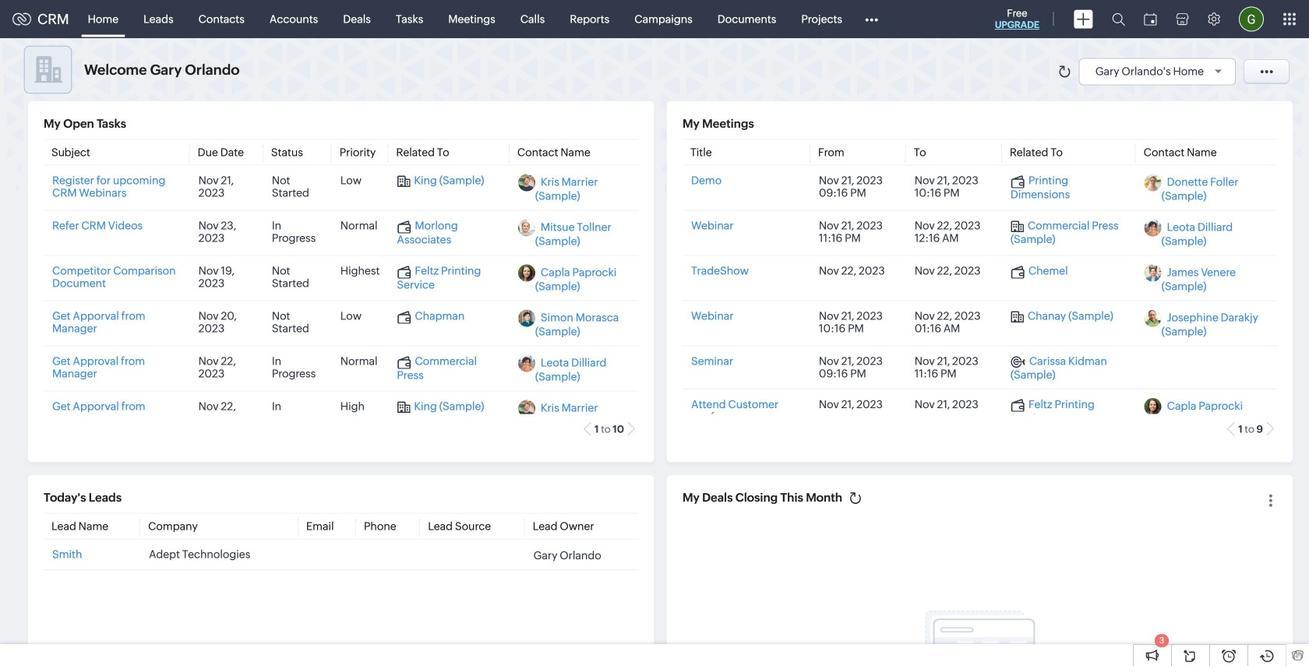 Task type: vqa. For each thing, say whether or not it's contained in the screenshot.
Customization
no



Task type: describe. For each thing, give the bounding box(es) containing it.
Other Modules field
[[855, 7, 889, 32]]

profile element
[[1230, 0, 1274, 38]]

search element
[[1103, 0, 1135, 38]]

create menu element
[[1065, 0, 1103, 38]]

create menu image
[[1074, 10, 1094, 28]]

search image
[[1113, 12, 1126, 26]]

logo image
[[12, 13, 31, 25]]

profile image
[[1240, 7, 1265, 32]]



Task type: locate. For each thing, give the bounding box(es) containing it.
calendar image
[[1145, 13, 1158, 25]]



